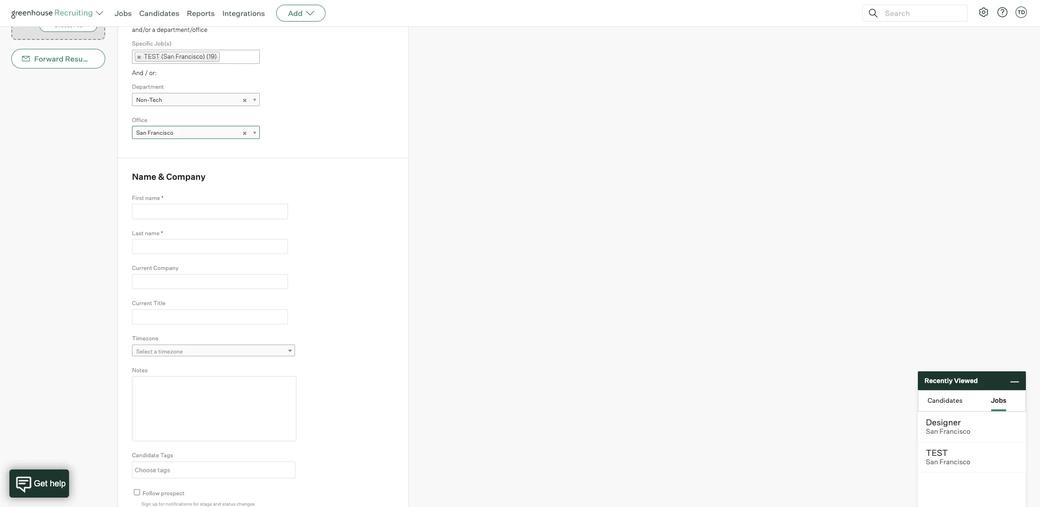 Task type: locate. For each thing, give the bounding box(es) containing it.
(pdf,
[[39, 0, 52, 1]]

* right the last
[[161, 230, 163, 237]]

and
[[132, 69, 143, 76]]

*
[[161, 194, 164, 201], [161, 230, 163, 237]]

for left stage
[[193, 501, 199, 507]]

test san francisco
[[926, 448, 970, 466]]

test for test san francisco
[[926, 448, 948, 458]]

designer san francisco
[[926, 417, 970, 436]]

first name *
[[132, 194, 164, 201]]

prospect up notifications
[[161, 490, 184, 497]]

last
[[132, 230, 144, 237]]

san down office
[[136, 129, 146, 136]]

word,
[[53, 0, 65, 1]]

prospect right as
[[302, 17, 327, 24]]

a down the someone
[[152, 26, 155, 33]]

0 vertical spatial test
[[144, 52, 160, 60]]

a right to
[[236, 17, 239, 24]]

select a timezone
[[136, 348, 183, 355]]

1 vertical spatial francisco
[[940, 427, 970, 436]]

designer
[[926, 417, 961, 427]]

/
[[145, 69, 148, 76]]

stage
[[200, 501, 212, 507]]

1 horizontal spatial or
[[67, 0, 71, 1]]

and/or
[[132, 26, 151, 33]]

company up title
[[153, 265, 179, 272]]

rich
[[72, 0, 82, 1]]

candidates
[[139, 8, 179, 18], [928, 396, 963, 404]]

sign
[[141, 501, 151, 507]]

2 vertical spatial francisco
[[940, 458, 970, 466]]

test
[[144, 52, 160, 60], [926, 448, 948, 458]]

follow prospect
[[143, 490, 184, 497]]

0 vertical spatial name
[[145, 194, 160, 201]]

francisco inside the test san francisco
[[940, 458, 970, 466]]

last name *
[[132, 230, 163, 237]]

tech
[[149, 96, 162, 103]]

for left specific
[[329, 17, 336, 24]]

or down (pdf,
[[39, 5, 44, 10]]

to
[[229, 17, 234, 24]]

* down &
[[161, 194, 164, 201]]

or:
[[149, 69, 157, 76]]

specific
[[132, 40, 153, 47]]

1 vertical spatial *
[[161, 230, 163, 237]]

san inside the test san francisco
[[926, 458, 938, 466]]

1 vertical spatial name
[[145, 230, 160, 237]]

0 vertical spatial jobs
[[115, 8, 132, 18]]

candidates down recently viewed
[[928, 396, 963, 404]]

san francisco link
[[132, 126, 260, 140]]

francisco)
[[176, 52, 205, 60]]

specific
[[338, 17, 359, 24]]

current for current title
[[132, 300, 152, 307]]

company right &
[[166, 172, 206, 182]]

recently
[[924, 377, 953, 385]]

0 vertical spatial francisco
[[148, 129, 173, 136]]

a
[[236, 17, 239, 24], [298, 17, 301, 24], [152, 26, 155, 33], [154, 348, 157, 355]]

san
[[136, 129, 146, 136], [926, 427, 938, 436], [926, 458, 938, 466]]

san down designer san francisco
[[926, 458, 938, 466]]

prospect inside if someone hasn't officially applied to a job yet, add them as a prospect for specific job(s) and/or a department/office
[[302, 17, 327, 24]]

or left rich
[[67, 0, 71, 1]]

1 horizontal spatial jobs
[[991, 396, 1006, 404]]

job(s)
[[360, 17, 377, 24]]

current down the last
[[132, 265, 152, 272]]

0 horizontal spatial for
[[159, 501, 165, 507]]

follow
[[143, 490, 160, 497]]

add
[[288, 8, 303, 18]]

francisco
[[148, 129, 173, 136], [940, 427, 970, 436], [940, 458, 970, 466]]

1 vertical spatial current
[[132, 300, 152, 307]]

candidates inside "tab list"
[[928, 396, 963, 404]]

test down specific job(s)
[[144, 52, 160, 60]]

name right the last
[[145, 230, 160, 237]]

name right first
[[145, 194, 160, 201]]

company
[[166, 172, 206, 182], [153, 265, 179, 272]]

forward
[[34, 54, 63, 64]]

for
[[329, 17, 336, 24], [159, 501, 165, 507], [193, 501, 199, 507]]

san inside designer san francisco
[[926, 427, 938, 436]]

td
[[1017, 9, 1025, 16]]

1 vertical spatial or
[[39, 5, 44, 10]]

test inside the test san francisco
[[926, 448, 948, 458]]

2 current from the top
[[132, 300, 152, 307]]

add
[[262, 17, 273, 24]]

1 current from the top
[[132, 265, 152, 272]]

0 horizontal spatial or
[[39, 5, 44, 10]]

san up the test san francisco
[[926, 427, 938, 436]]

name for first
[[145, 194, 160, 201]]

2 horizontal spatial for
[[329, 17, 336, 24]]

and / or:
[[132, 69, 157, 76]]

0 horizontal spatial jobs
[[115, 8, 132, 18]]

1 horizontal spatial test
[[926, 448, 948, 458]]

1 horizontal spatial candidates
[[928, 396, 963, 404]]

resume
[[65, 54, 94, 64]]

1 vertical spatial test
[[926, 448, 948, 458]]

0 vertical spatial san
[[136, 129, 146, 136]]

francisco down designer san francisco
[[940, 458, 970, 466]]

0 vertical spatial prospect
[[302, 17, 327, 24]]

job(s)
[[154, 40, 172, 47]]

current left title
[[132, 300, 152, 307]]

francisco inside designer san francisco
[[940, 427, 970, 436]]

None text field
[[220, 51, 229, 63], [132, 204, 288, 219], [132, 239, 288, 254], [132, 274, 288, 290], [132, 309, 288, 325], [132, 463, 293, 478], [220, 51, 229, 63], [132, 204, 288, 219], [132, 239, 288, 254], [132, 274, 288, 290], [132, 309, 288, 325], [132, 463, 293, 478]]

0 vertical spatial current
[[132, 265, 152, 272]]

for right up
[[159, 501, 165, 507]]

timezone
[[158, 348, 183, 355]]

tab list
[[918, 391, 1025, 411]]

current title
[[132, 300, 165, 307]]

department/office
[[157, 26, 207, 33]]

francisco up the test san francisco
[[940, 427, 970, 436]]

current company
[[132, 265, 179, 272]]

0 horizontal spatial test
[[144, 52, 160, 60]]

candidates up and/or
[[139, 8, 179, 18]]

test (san francisco) (19)
[[144, 52, 217, 60]]

Notes text field
[[132, 376, 296, 442]]

1 vertical spatial jobs
[[991, 396, 1006, 404]]

0 horizontal spatial prospect
[[161, 490, 184, 497]]

or
[[67, 0, 71, 1], [39, 5, 44, 10]]

viewed
[[954, 377, 978, 385]]

name for last
[[145, 230, 160, 237]]

1 horizontal spatial for
[[193, 501, 199, 507]]

hasn't
[[164, 17, 181, 24]]

department
[[132, 83, 164, 90]]

francisco down the tech
[[148, 129, 173, 136]]

name
[[145, 194, 160, 201], [145, 230, 160, 237]]

1 vertical spatial candidates
[[928, 396, 963, 404]]

and
[[213, 501, 221, 507]]

td button
[[1016, 7, 1027, 18]]

current
[[132, 265, 152, 272], [132, 300, 152, 307]]

test down designer san francisco
[[926, 448, 948, 458]]

san francisco
[[136, 129, 173, 136]]

2 vertical spatial san
[[926, 458, 938, 466]]

candidate tags
[[132, 452, 173, 459]]

0 vertical spatial or
[[67, 0, 71, 1]]

timezone
[[132, 335, 158, 342]]

0 vertical spatial *
[[161, 194, 164, 201]]

non-
[[136, 96, 149, 103]]

name & company
[[132, 172, 206, 182]]

jobs
[[115, 8, 132, 18], [991, 396, 1006, 404]]

0 horizontal spatial candidates
[[139, 8, 179, 18]]

1 horizontal spatial prospect
[[302, 17, 327, 24]]

1 vertical spatial san
[[926, 427, 938, 436]]



Task type: vqa. For each thing, say whether or not it's contained in the screenshot.
Francisco for TEST
yes



Task type: describe. For each thing, give the bounding box(es) containing it.
1 vertical spatial prospect
[[161, 490, 184, 497]]

status
[[222, 501, 235, 507]]

for inside if someone hasn't officially applied to a job yet, add them as a prospect for specific job(s) and/or a department/office
[[329, 17, 336, 24]]

francisco for test
[[940, 458, 970, 466]]

candidates link
[[139, 8, 179, 18]]

(pdf, word, or rich text), or
[[39, 0, 95, 10]]

job
[[240, 17, 249, 24]]

if
[[132, 17, 135, 24]]

title
[[153, 300, 165, 307]]

select
[[136, 348, 153, 355]]

file
[[74, 22, 82, 29]]

first
[[132, 194, 144, 201]]

choose
[[54, 22, 72, 29]]

non-tech
[[136, 96, 162, 103]]

someone
[[137, 17, 162, 24]]

Search text field
[[883, 6, 959, 20]]

td button
[[1014, 5, 1029, 20]]

francisco inside "link"
[[148, 129, 173, 136]]

forward resume via email button
[[11, 49, 127, 69]]

(san
[[161, 52, 174, 60]]

notifications
[[166, 501, 192, 507]]

select a timezone link
[[132, 345, 295, 358]]

tags
[[160, 452, 173, 459]]

san for test
[[926, 458, 938, 466]]

* for last name *
[[161, 230, 163, 237]]

them
[[274, 17, 289, 24]]

san for designer
[[926, 427, 938, 436]]

changes
[[237, 501, 255, 507]]

jobs link
[[115, 8, 132, 18]]

a right the select
[[154, 348, 157, 355]]

text),
[[83, 0, 95, 1]]

officially
[[182, 17, 205, 24]]

test for test (san francisco) (19)
[[144, 52, 160, 60]]

(19)
[[206, 52, 217, 60]]

as
[[290, 17, 296, 24]]

specific job(s)
[[132, 40, 172, 47]]

add button
[[276, 5, 326, 22]]

* for first name *
[[161, 194, 164, 201]]

yet,
[[250, 17, 261, 24]]

1 vertical spatial company
[[153, 265, 179, 272]]

san inside "link"
[[136, 129, 146, 136]]

email
[[107, 54, 127, 64]]

candidate
[[132, 452, 159, 459]]

office
[[132, 116, 147, 123]]

&
[[158, 172, 164, 182]]

greenhouse recruiting image
[[11, 8, 96, 19]]

0 vertical spatial candidates
[[139, 8, 179, 18]]

Follow prospect checkbox
[[134, 489, 140, 496]]

non-tech link
[[132, 93, 260, 106]]

jobs inside "tab list"
[[991, 396, 1006, 404]]

applied
[[207, 17, 227, 24]]

sign up for notifications for stage and status changes
[[141, 501, 255, 507]]

forward resume via email
[[34, 54, 127, 64]]

a right as
[[298, 17, 301, 24]]

if someone hasn't officially applied to a job yet, add them as a prospect for specific job(s) and/or a department/office
[[132, 17, 377, 33]]

reports link
[[187, 8, 215, 18]]

via
[[95, 54, 106, 64]]

reports
[[187, 8, 215, 18]]

choose file
[[54, 22, 82, 29]]

integrations
[[222, 8, 265, 18]]

recently viewed
[[924, 377, 978, 385]]

integrations link
[[222, 8, 265, 18]]

0 vertical spatial company
[[166, 172, 206, 182]]

configure image
[[978, 7, 989, 18]]

notes
[[132, 367, 148, 374]]

tab list containing candidates
[[918, 391, 1025, 411]]

current for current company
[[132, 265, 152, 272]]

name
[[132, 172, 156, 182]]

francisco for designer
[[940, 427, 970, 436]]

up
[[152, 501, 158, 507]]



